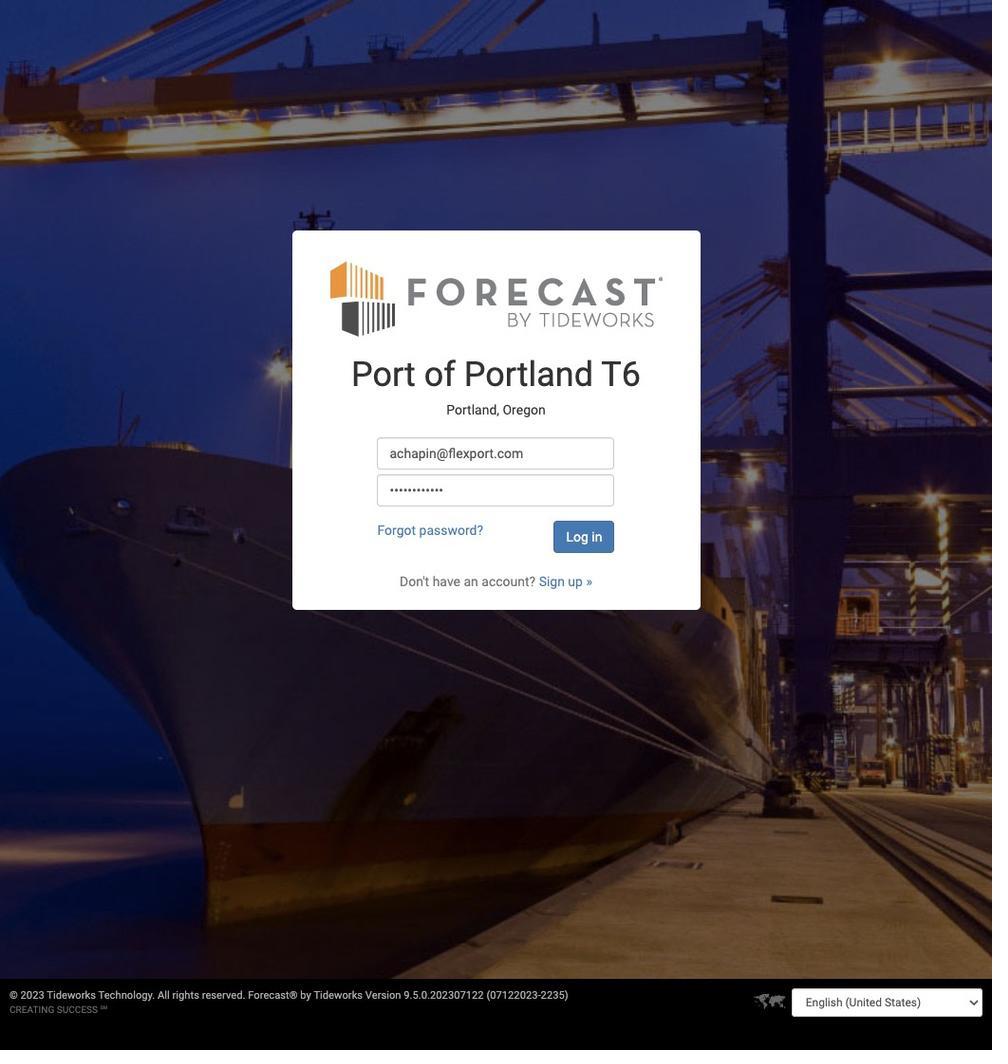 Task type: describe. For each thing, give the bounding box(es) containing it.
forgot
[[377, 523, 416, 538]]

portland,
[[446, 403, 499, 418]]

of
[[424, 355, 456, 395]]

forgot password? link
[[377, 523, 483, 538]]

version
[[365, 990, 401, 1003]]

technology.
[[98, 990, 155, 1003]]

creating
[[9, 1005, 54, 1016]]

Password password field
[[377, 474, 615, 507]]

in
[[592, 530, 602, 545]]

sign
[[539, 574, 565, 589]]

»
[[586, 574, 592, 589]]

9.5.0.202307122
[[404, 990, 484, 1003]]

account?
[[482, 574, 536, 589]]

log
[[566, 530, 588, 545]]

forgot password? log in
[[377, 523, 602, 545]]

2235)
[[541, 990, 568, 1003]]

2023
[[20, 990, 44, 1003]]

℠
[[100, 1005, 107, 1016]]

success
[[57, 1005, 98, 1016]]

2 tideworks from the left
[[314, 990, 363, 1003]]

(07122023-
[[486, 990, 541, 1003]]

don't have an account? sign up »
[[400, 574, 592, 589]]

have
[[433, 574, 460, 589]]

oregon
[[503, 403, 546, 418]]



Task type: locate. For each thing, give the bounding box(es) containing it.
up
[[568, 574, 583, 589]]

©
[[9, 990, 18, 1003]]

port
[[351, 355, 416, 395]]

forecast® by tideworks image
[[330, 259, 662, 338]]

rights
[[172, 990, 199, 1003]]

log in button
[[554, 521, 615, 553]]

tideworks right by
[[314, 990, 363, 1003]]

1 tideworks from the left
[[47, 990, 96, 1003]]

sign up » link
[[539, 574, 592, 589]]

tideworks
[[47, 990, 96, 1003], [314, 990, 363, 1003]]

Email or username text field
[[377, 437, 615, 470]]

0 horizontal spatial tideworks
[[47, 990, 96, 1003]]

forecast®
[[248, 990, 298, 1003]]

tideworks up success
[[47, 990, 96, 1003]]

© 2023 tideworks technology. all rights reserved. forecast® by tideworks version 9.5.0.202307122 (07122023-2235) creating success ℠
[[9, 990, 568, 1016]]

by
[[300, 990, 311, 1003]]

portland
[[464, 355, 593, 395]]

t6
[[601, 355, 641, 395]]

reserved.
[[202, 990, 245, 1003]]

an
[[464, 574, 478, 589]]

password?
[[419, 523, 483, 538]]

1 horizontal spatial tideworks
[[314, 990, 363, 1003]]

don't
[[400, 574, 429, 589]]

all
[[158, 990, 170, 1003]]

port of portland t6 portland, oregon
[[351, 355, 641, 418]]



